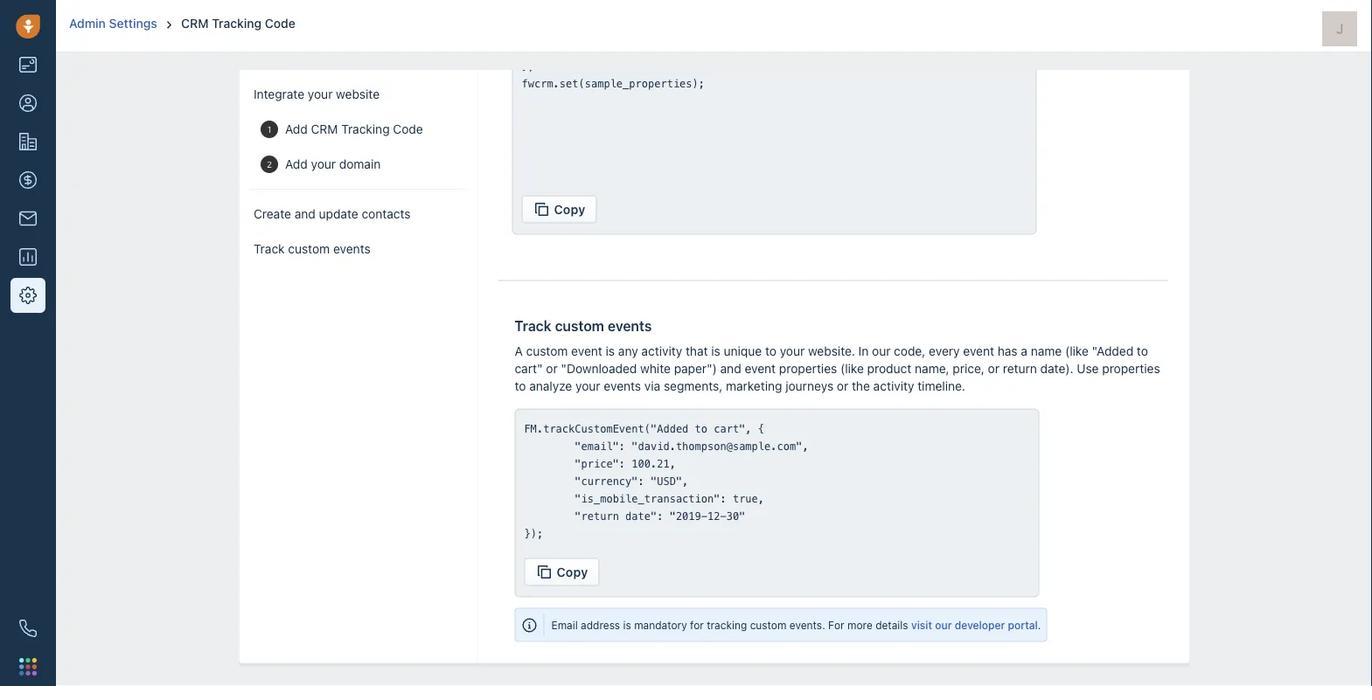 Task type: describe. For each thing, give the bounding box(es) containing it.
1
[[267, 124, 271, 134]]

1 horizontal spatial crm
[[311, 122, 338, 136]]

a
[[514, 344, 522, 359]]

2 horizontal spatial or
[[988, 362, 999, 376]]

in
[[858, 344, 868, 359]]

1 vertical spatial track custom events
[[514, 318, 651, 335]]

custom down create and update contacts
[[288, 242, 329, 256]]

has
[[997, 344, 1017, 359]]

admin settings
[[69, 16, 157, 31]]

price,
[[952, 362, 984, 376]]

add crm tracking code
[[285, 122, 423, 136]]

1 horizontal spatial to
[[765, 344, 776, 359]]

journeys
[[785, 379, 833, 394]]

website
[[336, 87, 379, 101]]

unique
[[723, 344, 762, 359]]

1 vertical spatial events
[[607, 318, 651, 335]]

name,
[[915, 362, 949, 376]]

settings
[[109, 16, 157, 31]]

"added
[[1092, 344, 1133, 359]]

more
[[847, 620, 872, 632]]

0 horizontal spatial to
[[514, 379, 526, 394]]

cart"
[[514, 362, 542, 376]]

product
[[867, 362, 911, 376]]

white
[[640, 362, 670, 376]]

phone image
[[19, 620, 37, 638]]

segments,
[[663, 379, 722, 394]]

"downloaded
[[561, 362, 637, 376]]

1 vertical spatial code
[[393, 122, 423, 136]]

2 horizontal spatial is
[[711, 344, 720, 359]]

create
[[253, 207, 291, 221]]

1 horizontal spatial event
[[744, 362, 776, 376]]

1 horizontal spatial or
[[837, 379, 848, 394]]

marketing
[[726, 379, 782, 394]]

1 vertical spatial (like
[[840, 362, 864, 376]]

your left website
[[307, 87, 332, 101]]

0 horizontal spatial track custom events
[[253, 242, 370, 256]]

add for add your domain
[[285, 157, 307, 171]]

1 horizontal spatial track
[[514, 318, 551, 335]]

contacts
[[361, 207, 410, 221]]

1 properties from the left
[[779, 362, 837, 376]]

a custom event is any activity that is unique to your website. in our code, every event has a name (like "added to cart" or "downloaded white paper") and event properties (like product name, price, or return date). use properties to analyze your events via segments, marketing journeys or the activity timeline.
[[514, 344, 1160, 394]]

2 horizontal spatial event
[[963, 344, 994, 359]]

phone element
[[10, 611, 45, 646]]

any
[[618, 344, 638, 359]]

the
[[852, 379, 870, 394]]

1 horizontal spatial (like
[[1065, 344, 1088, 359]]

1 vertical spatial copy button
[[524, 559, 599, 587]]

0 vertical spatial track
[[253, 242, 284, 256]]

email
[[551, 620, 577, 632]]

and inside a custom event is any activity that is unique to your website. in our code, every event has a name (like "added to cart" or "downloaded white paper") and event properties (like product name, price, or return date). use properties to analyze your events via segments, marketing journeys or the activity timeline.
[[720, 362, 741, 376]]

portal
[[1008, 620, 1038, 632]]

mandatory
[[634, 620, 687, 632]]

1 horizontal spatial activity
[[873, 379, 914, 394]]



Task type: vqa. For each thing, say whether or not it's contained in the screenshot.
Time
no



Task type: locate. For each thing, give the bounding box(es) containing it.
code,
[[894, 344, 925, 359]]

None text field
[[521, 0, 1027, 180], [524, 421, 1030, 543], [521, 0, 1027, 180], [524, 421, 1030, 543]]

website.
[[808, 344, 855, 359]]

0 horizontal spatial our
[[872, 344, 890, 359]]

0 vertical spatial tracking
[[212, 16, 262, 31]]

tracking up domain
[[341, 122, 389, 136]]

0 vertical spatial code
[[265, 16, 295, 31]]

0 horizontal spatial tracking
[[212, 16, 262, 31]]

and down unique
[[720, 362, 741, 376]]

0 vertical spatial and
[[294, 207, 315, 221]]

0 horizontal spatial (like
[[840, 362, 864, 376]]

track up a
[[514, 318, 551, 335]]

1 vertical spatial track
[[514, 318, 551, 335]]

add
[[285, 122, 307, 136], [285, 157, 307, 171]]

custom
[[288, 242, 329, 256], [555, 318, 604, 335], [526, 344, 568, 359], [750, 620, 786, 632]]

0 vertical spatial add
[[285, 122, 307, 136]]

copy button
[[521, 196, 597, 224], [524, 559, 599, 587]]

1 vertical spatial crm
[[311, 122, 338, 136]]

custom up cart"
[[526, 344, 568, 359]]

0 horizontal spatial crm
[[181, 16, 209, 31]]

your
[[307, 87, 332, 101], [311, 157, 336, 171], [780, 344, 804, 359], [575, 379, 600, 394]]

events inside a custom event is any activity that is unique to your website. in our code, every event has a name (like "added to cart" or "downloaded white paper") and event properties (like product name, price, or return date). use properties to analyze your events via segments, marketing journeys or the activity timeline.
[[603, 379, 641, 394]]

1 add from the top
[[285, 122, 307, 136]]

1 vertical spatial and
[[720, 362, 741, 376]]

to down cart"
[[514, 379, 526, 394]]

events up any
[[607, 318, 651, 335]]

admin
[[69, 16, 106, 31]]

events down 'update'
[[333, 242, 370, 256]]

properties
[[779, 362, 837, 376], [1102, 362, 1160, 376]]

tracking
[[706, 620, 747, 632]]

0 vertical spatial copy
[[554, 202, 585, 217]]

2
[[266, 159, 272, 169]]

details
[[875, 620, 908, 632]]

or up analyze
[[546, 362, 557, 376]]

track custom events up "downloaded
[[514, 318, 651, 335]]

1 vertical spatial activity
[[873, 379, 914, 394]]

(like up use on the right bottom
[[1065, 344, 1088, 359]]

track custom events down create and update contacts
[[253, 242, 370, 256]]

1 vertical spatial our
[[935, 620, 952, 632]]

2 add from the top
[[285, 157, 307, 171]]

integrate your website
[[253, 87, 379, 101]]

add right 1
[[285, 122, 307, 136]]

tracking up integrate
[[212, 16, 262, 31]]

0 horizontal spatial or
[[546, 362, 557, 376]]

event up "price,"
[[963, 344, 994, 359]]

via
[[644, 379, 660, 394]]

integrate
[[253, 87, 304, 101]]

name
[[1031, 344, 1062, 359]]

activity down product
[[873, 379, 914, 394]]

event up marketing
[[744, 362, 776, 376]]

0 vertical spatial track custom events
[[253, 242, 370, 256]]

date).
[[1040, 362, 1073, 376]]

to
[[765, 344, 776, 359], [1137, 344, 1148, 359], [514, 379, 526, 394]]

0 vertical spatial activity
[[641, 344, 682, 359]]

0 vertical spatial (like
[[1065, 344, 1088, 359]]

0 vertical spatial events
[[333, 242, 370, 256]]

code
[[265, 16, 295, 31], [393, 122, 423, 136]]

address
[[580, 620, 620, 632]]

freshworks switcher image
[[19, 659, 37, 676]]

0 horizontal spatial track
[[253, 242, 284, 256]]

is left any
[[605, 344, 615, 359]]

0 horizontal spatial properties
[[779, 362, 837, 376]]

our right the in
[[872, 344, 890, 359]]

timeline.
[[917, 379, 965, 394]]

track
[[253, 242, 284, 256], [514, 318, 551, 335]]

add right the 2
[[285, 157, 307, 171]]

activity
[[641, 344, 682, 359], [873, 379, 914, 394]]

1 vertical spatial add
[[285, 157, 307, 171]]

0 horizontal spatial code
[[265, 16, 295, 31]]

events
[[333, 242, 370, 256], [607, 318, 651, 335], [603, 379, 641, 394]]

1 horizontal spatial properties
[[1102, 362, 1160, 376]]

custom inside a custom event is any activity that is unique to your website. in our code, every event has a name (like "added to cart" or "downloaded white paper") and event properties (like product name, price, or return date). use properties to analyze your events via segments, marketing journeys or the activity timeline.
[[526, 344, 568, 359]]

0 horizontal spatial is
[[605, 344, 615, 359]]

for
[[828, 620, 844, 632]]

is
[[605, 344, 615, 359], [711, 344, 720, 359], [623, 620, 631, 632]]

admin settings link
[[69, 16, 160, 31]]

crm
[[181, 16, 209, 31], [311, 122, 338, 136]]

1 horizontal spatial track custom events
[[514, 318, 651, 335]]

0 vertical spatial our
[[872, 344, 890, 359]]

custom left events.
[[750, 620, 786, 632]]

(like
[[1065, 344, 1088, 359], [840, 362, 864, 376]]

visit
[[911, 620, 932, 632]]

0 vertical spatial copy button
[[521, 196, 597, 224]]

a
[[1021, 344, 1027, 359]]

tracking
[[212, 16, 262, 31], [341, 122, 389, 136]]

event
[[571, 344, 602, 359], [963, 344, 994, 359], [744, 362, 776, 376]]

crm down the integrate your website
[[311, 122, 338, 136]]

1 horizontal spatial and
[[720, 362, 741, 376]]

every
[[929, 344, 960, 359]]

activity up white
[[641, 344, 682, 359]]

return
[[1003, 362, 1037, 376]]

1 horizontal spatial tracking
[[341, 122, 389, 136]]

copy
[[554, 202, 585, 217], [556, 565, 588, 580]]

our
[[872, 344, 890, 359], [935, 620, 952, 632]]

custom up "downloaded
[[555, 318, 604, 335]]

domain
[[339, 157, 380, 171]]

paper")
[[674, 362, 717, 376]]

1 vertical spatial tracking
[[341, 122, 389, 136]]

.
[[1038, 620, 1041, 632]]

add for add crm tracking code
[[285, 122, 307, 136]]

event up "downloaded
[[571, 344, 602, 359]]

(like up the the
[[840, 362, 864, 376]]

your down "downloaded
[[575, 379, 600, 394]]

email address is mandatory for tracking custom events. for more details visit our developer portal .
[[551, 620, 1041, 632]]

for
[[690, 620, 704, 632]]

2 horizontal spatial to
[[1137, 344, 1148, 359]]

visit our developer portal link
[[911, 620, 1038, 632]]

that
[[685, 344, 708, 359]]

your up "journeys"
[[780, 344, 804, 359]]

1 horizontal spatial our
[[935, 620, 952, 632]]

1 horizontal spatial is
[[623, 620, 631, 632]]

add your domain
[[285, 157, 380, 171]]

0 horizontal spatial activity
[[641, 344, 682, 359]]

properties up "journeys"
[[779, 362, 837, 376]]

is right "that"
[[711, 344, 720, 359]]

1 horizontal spatial code
[[393, 122, 423, 136]]

to right "added
[[1137, 344, 1148, 359]]

to right unique
[[765, 344, 776, 359]]

analyze
[[529, 379, 572, 394]]

our right visit
[[935, 620, 952, 632]]

or
[[546, 362, 557, 376], [988, 362, 999, 376], [837, 379, 848, 394]]

developer
[[955, 620, 1005, 632]]

2 vertical spatial events
[[603, 379, 641, 394]]

use
[[1077, 362, 1099, 376]]

track down create at left top
[[253, 242, 284, 256]]

crm tracking code
[[181, 16, 295, 31]]

0 horizontal spatial event
[[571, 344, 602, 359]]

0 vertical spatial crm
[[181, 16, 209, 31]]

is right address
[[623, 620, 631, 632]]

create and update contacts
[[253, 207, 410, 221]]

events.
[[789, 620, 825, 632]]

and right create at left top
[[294, 207, 315, 221]]

track custom events
[[253, 242, 370, 256], [514, 318, 651, 335]]

and
[[294, 207, 315, 221], [720, 362, 741, 376]]

events down "downloaded
[[603, 379, 641, 394]]

crm right the settings
[[181, 16, 209, 31]]

0 horizontal spatial and
[[294, 207, 315, 221]]

our inside a custom event is any activity that is unique to your website. in our code, every event has a name (like "added to cart" or "downloaded white paper") and event properties (like product name, price, or return date). use properties to analyze your events via segments, marketing journeys or the activity timeline.
[[872, 344, 890, 359]]

your left domain
[[311, 157, 336, 171]]

properties down "added
[[1102, 362, 1160, 376]]

or down has
[[988, 362, 999, 376]]

1 vertical spatial copy
[[556, 565, 588, 580]]

2 properties from the left
[[1102, 362, 1160, 376]]

update
[[318, 207, 358, 221]]

or left the the
[[837, 379, 848, 394]]



